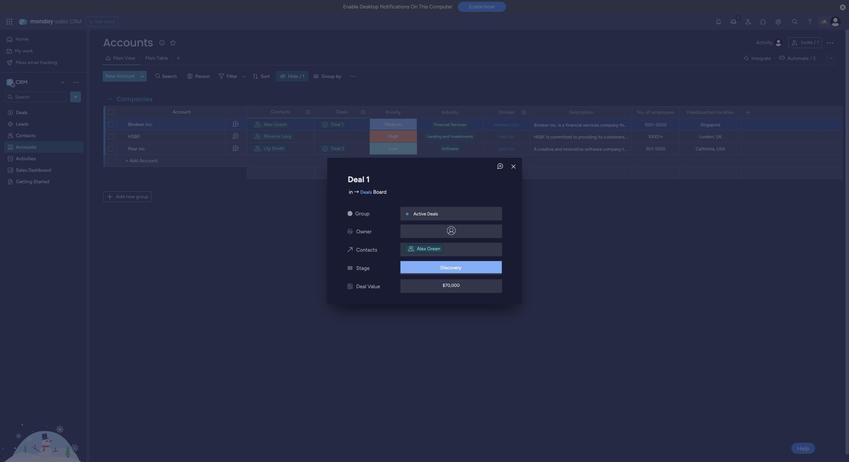 Task type: describe. For each thing, give the bounding box(es) containing it.
2 horizontal spatial of
[[733, 135, 737, 140]]

1 inside button
[[817, 40, 819, 45]]

lily
[[264, 146, 271, 152]]

leads
[[16, 121, 28, 127]]

10001+
[[648, 134, 663, 139]]

column information image for domain
[[521, 110, 526, 115]]

pear
[[128, 146, 137, 152]]

dapulse numbers column image
[[347, 283, 353, 290]]

board
[[373, 189, 387, 195]]

/ for invite
[[814, 40, 816, 45]]

usa
[[717, 146, 725, 152]]

0 horizontal spatial alex green element
[[251, 121, 290, 129]]

Companies field
[[115, 95, 154, 104]]

1 image
[[735, 14, 741, 22]]

deal for 'svg' icon in deal 1 element
[[331, 122, 341, 127]]

my work button
[[4, 46, 73, 56]]

v2 sun image
[[347, 211, 353, 217]]

1001-5000
[[645, 122, 667, 127]]

to down "financial"
[[573, 135, 577, 140]]

svg image for deal 2 element
[[322, 145, 328, 152]]

activity button
[[754, 37, 786, 48]]

offers
[[702, 135, 714, 140]]

hide / 1
[[288, 73, 305, 79]]

add new group
[[116, 194, 148, 200]]

and down committed
[[555, 147, 562, 152]]

person button
[[184, 71, 214, 82]]

1 horizontal spatial crm
[[70, 18, 81, 25]]

california,
[[696, 146, 715, 152]]

accounts inside list box
[[16, 144, 36, 150]]

Headquarters location field
[[685, 109, 736, 116]]

crm inside workspace selection element
[[16, 79, 28, 85]]

smith
[[272, 146, 284, 152]]

software
[[442, 146, 458, 151]]

0 vertical spatial with
[[626, 135, 634, 140]]

online,
[[785, 135, 798, 140]]

new account
[[105, 73, 135, 79]]

show board description image
[[158, 39, 166, 46]]

headquarters
[[687, 109, 716, 115]]

sort button
[[250, 71, 274, 82]]

creative
[[538, 147, 554, 152]]

add
[[116, 194, 125, 200]]

public board image
[[7, 178, 14, 185]]

employees
[[651, 109, 674, 115]]

to right the ways
[[749, 135, 753, 140]]

deals right active
[[427, 211, 438, 216]]

0 vertical spatial that
[[620, 123, 628, 128]]

companies
[[117, 95, 153, 103]]

svg image for deal 1 element
[[322, 121, 328, 128]]

alex green inside deal 1 dialog
[[417, 246, 440, 252]]

main table button
[[140, 53, 173, 64]]

range
[[661, 123, 672, 128]]

add to favorites image
[[169, 39, 176, 46]]

group for group by
[[321, 73, 335, 79]]

in
[[349, 189, 353, 195]]

activities
[[16, 156, 36, 161]]

mass email tracking
[[16, 59, 57, 65]]

1 vertical spatial of
[[673, 123, 677, 128]]

new account button
[[103, 71, 137, 82]]

bindeer inc.
[[128, 122, 153, 127]]

svg image for lily smith "element"
[[254, 145, 261, 152]]

financial
[[434, 122, 450, 127]]

help button
[[792, 443, 815, 454]]

headquarters location
[[687, 109, 734, 115]]

Contacts field
[[269, 108, 292, 116]]

filter
[[227, 73, 237, 79]]

hsbf.co
[[499, 134, 514, 139]]

account inside new account button
[[117, 73, 135, 79]]

enable for enable now!
[[469, 4, 483, 10]]

and left in-
[[814, 135, 822, 140]]

notifications
[[380, 4, 410, 10]]

0 horizontal spatial alex
[[264, 122, 273, 127]]

software
[[585, 147, 602, 152]]

group by
[[321, 73, 341, 79]]

help
[[669, 147, 677, 152]]

emails settings image
[[775, 18, 782, 25]]

invite
[[801, 40, 813, 45]]

home button
[[4, 34, 73, 45]]

providing
[[578, 135, 597, 140]]

see
[[95, 19, 103, 24]]

0 horizontal spatial green
[[274, 122, 287, 127]]

autopilot image
[[779, 54, 785, 62]]

london, uk
[[699, 134, 722, 139]]

connect
[[693, 147, 709, 152]]

phoenix levy element
[[251, 133, 295, 141]]

contacts inside deal 1 dialog
[[356, 247, 377, 253]]

search everything image
[[792, 18, 798, 25]]

enable now!
[[469, 4, 495, 10]]

bindeer inc. is a financial services company that provides a wide range of banking and investing services to individuals and businesses.
[[534, 123, 797, 128]]

builds
[[632, 147, 643, 152]]

hsbf is committed to providing its customers with the best possible experience, and offers a variety of ways to bank, including online, mobile, and in-branch.
[[534, 135, 843, 140]]

banking
[[678, 123, 694, 128]]

a creative and innovative software company that builds solutions to help people connect virtually with each other.
[[534, 147, 758, 152]]

→
[[354, 189, 359, 195]]

stage
[[356, 265, 370, 271]]

priority
[[386, 109, 401, 115]]

main for main view
[[113, 55, 123, 61]]

sales
[[55, 18, 68, 25]]

christina overa image
[[830, 16, 841, 27]]

and up the including
[[766, 123, 774, 128]]

add view image
[[177, 56, 180, 61]]

help image
[[806, 18, 813, 25]]

2 services from the left
[[722, 123, 738, 128]]

solutions
[[644, 147, 662, 152]]

hsbf for hsbf
[[128, 134, 140, 140]]

and right lending
[[443, 134, 449, 139]]

lottie animation image
[[0, 394, 86, 462]]

phoenix
[[264, 134, 280, 139]]

deal 2 element
[[319, 145, 347, 153]]

workspace image
[[6, 79, 13, 86]]

including
[[766, 135, 784, 140]]

inc. for bindeer inc. is a financial services company that provides a wide range of banking and investing services to individuals and businesses.
[[550, 123, 557, 128]]

main view button
[[103, 53, 140, 64]]

Industry field
[[440, 109, 460, 116]]

computer
[[429, 4, 452, 10]]

Search in workspace field
[[14, 93, 57, 101]]

group
[[136, 194, 148, 200]]

0 vertical spatial company
[[600, 123, 619, 128]]

0 horizontal spatial a
[[562, 123, 564, 128]]

group by button
[[311, 71, 345, 82]]

deal value
[[356, 283, 380, 290]]

committed
[[550, 135, 572, 140]]

provides
[[629, 123, 646, 128]]

home
[[16, 36, 29, 42]]

column information image
[[305, 109, 311, 115]]

monday
[[30, 18, 53, 25]]

Deals field
[[335, 108, 349, 116]]

public dashboard image
[[7, 167, 14, 173]]

inbox image
[[730, 18, 737, 25]]

No. of employees field
[[635, 109, 676, 116]]

people
[[678, 147, 692, 152]]

1 horizontal spatial a
[[647, 123, 649, 128]]

1000
[[655, 146, 665, 152]]

Priority field
[[384, 109, 403, 116]]

the
[[635, 135, 642, 140]]

deal 1 element
[[319, 121, 347, 129]]

see plans
[[95, 19, 115, 24]]

and right banking
[[695, 123, 702, 128]]

0 vertical spatial deal 1
[[331, 122, 344, 127]]

bindeer for bindeer inc.
[[128, 122, 144, 127]]

v2 multiple person column image
[[347, 229, 353, 235]]

branch.
[[828, 135, 843, 140]]

best
[[643, 135, 652, 140]]

variety
[[718, 135, 732, 140]]

dapulse close image
[[840, 4, 846, 11]]

alex green element inside deal 1 dialog
[[404, 245, 443, 253]]

deal for dapulse numbers column image
[[356, 283, 366, 290]]

filter button
[[216, 71, 248, 82]]

in → deals board
[[349, 189, 387, 195]]



Task type: locate. For each thing, give the bounding box(es) containing it.
now!
[[484, 4, 495, 10]]

0 horizontal spatial bindeer
[[128, 122, 144, 127]]

pear.inc link
[[497, 146, 516, 151]]

workspace selection element
[[6, 78, 29, 87]]

deal for 'svg' icon within deal 2 element
[[331, 146, 341, 152]]

2 horizontal spatial a
[[715, 135, 717, 140]]

plans
[[104, 19, 115, 24]]

of right range on the right top of the page
[[673, 123, 677, 128]]

notifications image
[[715, 18, 722, 25]]

contacts inside "field"
[[271, 109, 290, 115]]

deals right →
[[360, 189, 372, 195]]

help
[[797, 445, 809, 452]]

deal 2
[[331, 146, 344, 152]]

1 vertical spatial that
[[623, 147, 631, 152]]

group right v2 sun icon
[[355, 211, 370, 217]]

0 vertical spatial green
[[274, 122, 287, 127]]

1 horizontal spatial of
[[673, 123, 677, 128]]

deal 1 dialog
[[327, 158, 522, 304]]

deal 1 up →
[[348, 174, 370, 184]]

1 horizontal spatial alex green
[[417, 246, 440, 252]]

0 vertical spatial crm
[[70, 18, 81, 25]]

mobile,
[[799, 135, 813, 140]]

column information image for deals
[[360, 109, 366, 115]]

new
[[126, 194, 135, 200]]

0 horizontal spatial /
[[300, 73, 301, 79]]

0 vertical spatial is
[[558, 123, 561, 128]]

1 horizontal spatial services
[[722, 123, 738, 128]]

2 main from the left
[[145, 55, 156, 61]]

mass email tracking button
[[4, 57, 73, 68]]

this
[[419, 4, 428, 10]]

company down the customers
[[603, 147, 621, 152]]

/ for hide
[[300, 73, 301, 79]]

1001-
[[645, 122, 656, 127]]

main left view
[[113, 55, 123, 61]]

london,
[[699, 134, 715, 139]]

v2 status image
[[347, 265, 353, 271]]

main table
[[145, 55, 168, 61]]

1 vertical spatial accounts
[[16, 144, 36, 150]]

singapore
[[700, 122, 721, 127]]

deal down deals field
[[331, 122, 341, 127]]

1 vertical spatial alex green
[[417, 246, 440, 252]]

1 horizontal spatial alex green element
[[404, 245, 443, 253]]

1 horizontal spatial accounts
[[103, 35, 153, 50]]

2 horizontal spatial /
[[814, 40, 816, 45]]

table
[[157, 55, 168, 61]]

group for group
[[355, 211, 370, 217]]

services
[[451, 122, 466, 127]]

other.
[[747, 147, 758, 152]]

0 horizontal spatial accounts
[[16, 144, 36, 150]]

customers
[[604, 135, 625, 140]]

2 vertical spatial of
[[733, 135, 737, 140]]

a
[[562, 123, 564, 128], [647, 123, 649, 128], [715, 135, 717, 140]]

description
[[569, 109, 593, 115]]

deals inside list box
[[16, 109, 27, 115]]

1 vertical spatial group
[[355, 211, 370, 217]]

0 horizontal spatial 2
[[342, 146, 344, 152]]

Accounts field
[[101, 35, 155, 50]]

with right usa
[[727, 147, 735, 152]]

inc. up committed
[[550, 123, 557, 128]]

a left wide
[[647, 123, 649, 128]]

automate / 2
[[788, 55, 816, 61]]

enable
[[343, 4, 358, 10], [469, 4, 483, 10]]

0 horizontal spatial with
[[626, 135, 634, 140]]

1 vertical spatial crm
[[16, 79, 28, 85]]

0 horizontal spatial crm
[[16, 79, 28, 85]]

Description field
[[567, 109, 595, 116]]

hsbf for hsbf is committed to providing its customers with the best possible experience, and offers a variety of ways to bank, including online, mobile, and in-branch.
[[534, 135, 545, 140]]

alex green element
[[251, 121, 290, 129], [404, 245, 443, 253]]

2 down deal 1 element
[[342, 146, 344, 152]]

possible
[[653, 135, 669, 140]]

that left builds
[[623, 147, 631, 152]]

0 vertical spatial alex
[[264, 122, 273, 127]]

dapulse integrations image
[[744, 56, 749, 61]]

/ right invite
[[814, 40, 816, 45]]

1 horizontal spatial bindeer
[[534, 123, 549, 128]]

accounts
[[103, 35, 153, 50], [16, 144, 36, 150]]

accounts up activities at the left of page
[[16, 144, 36, 150]]

0 horizontal spatial of
[[646, 109, 650, 115]]

bank,
[[755, 135, 765, 140]]

to up the ways
[[739, 123, 744, 128]]

1 horizontal spatial deal 1
[[348, 174, 370, 184]]

contacts
[[271, 109, 290, 115], [16, 133, 36, 138], [356, 247, 377, 253]]

1 horizontal spatial hsbf
[[534, 135, 545, 140]]

ways
[[738, 135, 748, 140]]

bindeer.com link
[[493, 122, 520, 127]]

of right no.
[[646, 109, 650, 115]]

green
[[274, 122, 287, 127], [427, 246, 440, 252]]

0 vertical spatial account
[[117, 73, 135, 79]]

501-
[[646, 146, 655, 152]]

0 horizontal spatial enable
[[343, 4, 358, 10]]

arrow down image
[[240, 72, 248, 80]]

investing
[[703, 123, 721, 128]]

0 horizontal spatial deal 1
[[331, 122, 344, 127]]

svg image inside phoenix levy element
[[254, 133, 261, 140]]

0 vertical spatial of
[[646, 109, 650, 115]]

list box
[[0, 105, 86, 279]]

contacts down leads
[[16, 133, 36, 138]]

view
[[125, 55, 135, 61]]

uk
[[716, 134, 722, 139]]

/ for automate
[[810, 55, 812, 61]]

deal right dapulse numbers column image
[[356, 283, 366, 290]]

owner
[[356, 229, 372, 235]]

deal up →
[[348, 174, 364, 184]]

is up committed
[[558, 123, 561, 128]]

collapse board header image
[[828, 56, 834, 61]]

0 vertical spatial alex green element
[[251, 121, 290, 129]]

1 horizontal spatial alex
[[417, 246, 426, 252]]

1 right invite
[[817, 40, 819, 45]]

1 horizontal spatial enable
[[469, 4, 483, 10]]

0 horizontal spatial main
[[113, 55, 123, 61]]

close image
[[511, 164, 516, 169]]

with
[[626, 135, 634, 140], [727, 147, 735, 152]]

1 vertical spatial with
[[727, 147, 735, 152]]

new
[[105, 73, 115, 79]]

crm right sales
[[70, 18, 81, 25]]

phoenix levy
[[264, 134, 292, 139]]

inc. for bindeer inc.
[[146, 122, 153, 127]]

1 vertical spatial /
[[810, 55, 812, 61]]

services up variety
[[722, 123, 738, 128]]

work
[[23, 48, 33, 54]]

green inside deal 1 dialog
[[427, 246, 440, 252]]

1 vertical spatial account
[[173, 109, 191, 115]]

lottie animation element
[[0, 394, 86, 462]]

invite members image
[[745, 18, 752, 25]]

email
[[28, 59, 39, 65]]

bindeer
[[128, 122, 144, 127], [534, 123, 549, 128]]

svg image inside deal 2 element
[[322, 145, 328, 152]]

main for main table
[[145, 55, 156, 61]]

deals up leads
[[16, 109, 27, 115]]

getting started
[[16, 179, 49, 184]]

financial
[[566, 123, 582, 128]]

1 horizontal spatial /
[[810, 55, 812, 61]]

enable left desktop
[[343, 4, 358, 10]]

no. of employees
[[637, 109, 674, 115]]

enable inside enable now! button
[[469, 4, 483, 10]]

enable for enable desktop notifications on this computer
[[343, 4, 358, 10]]

1 vertical spatial alex green element
[[404, 245, 443, 253]]

inc.
[[146, 122, 153, 127], [550, 123, 557, 128]]

0 horizontal spatial is
[[546, 135, 549, 140]]

column information image
[[360, 109, 366, 115], [521, 110, 526, 115]]

contacts right the v2 board relation small image
[[356, 247, 377, 253]]

0 horizontal spatial inc.
[[146, 122, 153, 127]]

and left offers
[[694, 135, 701, 140]]

a right offers
[[715, 135, 717, 140]]

0 horizontal spatial services
[[583, 123, 599, 128]]

2 right automate
[[813, 55, 816, 61]]

1 vertical spatial company
[[603, 147, 621, 152]]

0 vertical spatial alex green
[[264, 122, 287, 127]]

innovative
[[563, 147, 584, 152]]

bindeer up pear inc at left top
[[128, 122, 144, 127]]

california, usa
[[696, 146, 725, 152]]

apps image
[[760, 18, 767, 25]]

see plans button
[[85, 17, 118, 27]]

group left by
[[321, 73, 335, 79]]

its
[[598, 135, 603, 140]]

column information image right 'domain' field
[[521, 110, 526, 115]]

add new group button
[[103, 192, 152, 202]]

/ right hide
[[300, 73, 301, 79]]

company up the customers
[[600, 123, 619, 128]]

my
[[15, 48, 21, 54]]

deals inside in → deals board
[[360, 189, 372, 195]]

1 horizontal spatial column information image
[[521, 110, 526, 115]]

individuals
[[745, 123, 765, 128]]

integrate
[[752, 55, 771, 61]]

select product image
[[6, 18, 13, 25]]

alex inside deal 1 dialog
[[417, 246, 426, 252]]

v2 board relation small image
[[347, 247, 353, 253]]

1 horizontal spatial account
[[173, 109, 191, 115]]

0 horizontal spatial contacts
[[16, 133, 36, 138]]

1 horizontal spatial main
[[145, 55, 156, 61]]

high
[[388, 134, 398, 139]]

experience,
[[670, 135, 693, 140]]

0 vertical spatial accounts
[[103, 35, 153, 50]]

1 services from the left
[[583, 123, 599, 128]]

hsbf.co link
[[498, 134, 515, 139]]

to left the help
[[663, 147, 667, 152]]

1 horizontal spatial contacts
[[271, 109, 290, 115]]

deals up deal 1 element
[[336, 109, 348, 115]]

0 vertical spatial group
[[321, 73, 335, 79]]

medium
[[385, 122, 402, 127]]

0 vertical spatial contacts
[[271, 109, 290, 115]]

location
[[717, 109, 734, 115]]

activity
[[756, 40, 773, 45]]

1 vertical spatial contacts
[[16, 133, 36, 138]]

of inside field
[[646, 109, 650, 115]]

1 vertical spatial is
[[546, 135, 549, 140]]

angle down image
[[141, 74, 144, 79]]

1 horizontal spatial group
[[355, 211, 370, 217]]

1 horizontal spatial 2
[[813, 55, 816, 61]]

1 vertical spatial deal 1
[[348, 174, 370, 184]]

1 main from the left
[[113, 55, 123, 61]]

monday sales crm
[[30, 18, 81, 25]]

0 horizontal spatial account
[[117, 73, 135, 79]]

1 vertical spatial alex
[[417, 246, 426, 252]]

0 vertical spatial /
[[814, 40, 816, 45]]

svg image inside lily smith "element"
[[254, 145, 261, 152]]

person
[[195, 73, 210, 79]]

invite / 1
[[801, 40, 819, 45]]

deal down deal 1 element
[[331, 146, 341, 152]]

list box containing deals
[[0, 105, 86, 279]]

0 horizontal spatial alex green
[[264, 122, 287, 127]]

0 horizontal spatial column information image
[[360, 109, 366, 115]]

investments
[[450, 134, 473, 139]]

deal 1 inside dialog
[[348, 174, 370, 184]]

1 down deals field
[[342, 122, 344, 127]]

lending and investments
[[427, 134, 473, 139]]

lily smith element
[[251, 145, 288, 153]]

crm right workspace icon on the top of page
[[16, 79, 28, 85]]

is up creative
[[546, 135, 549, 140]]

main left table
[[145, 55, 156, 61]]

0 vertical spatial 2
[[813, 55, 816, 61]]

group inside deal 1 dialog
[[355, 211, 370, 217]]

discovery
[[441, 265, 461, 271]]

contacts up phoenix levy
[[271, 109, 290, 115]]

services up providing
[[583, 123, 599, 128]]

alex green element up discovery
[[404, 245, 443, 253]]

bindeer up creative
[[534, 123, 549, 128]]

inc. down companies field
[[146, 122, 153, 127]]

c
[[8, 79, 12, 85]]

hsbf up "a"
[[534, 135, 545, 140]]

with left the in the right top of the page
[[626, 135, 634, 140]]

active
[[414, 211, 426, 216]]

2 horizontal spatial contacts
[[356, 247, 377, 253]]

alex green
[[264, 122, 287, 127], [417, 246, 440, 252]]

Search field
[[160, 72, 181, 81]]

hsbf up the 'pear'
[[128, 134, 140, 140]]

1 vertical spatial green
[[427, 246, 440, 252]]

1 up in → deals board at the left top of the page
[[366, 174, 370, 184]]

/ right automate
[[810, 55, 812, 61]]

1 horizontal spatial green
[[427, 246, 440, 252]]

1 horizontal spatial is
[[558, 123, 561, 128]]

0 horizontal spatial hsbf
[[128, 134, 140, 140]]

Domain field
[[497, 109, 516, 116]]

deals inside field
[[336, 109, 348, 115]]

enable left now! on the right top of the page
[[469, 4, 483, 10]]

1 horizontal spatial with
[[727, 147, 735, 152]]

getting
[[16, 179, 32, 184]]

a left "financial"
[[562, 123, 564, 128]]

tracking
[[40, 59, 57, 65]]

accounts up view
[[103, 35, 153, 50]]

of left the ways
[[733, 135, 737, 140]]

bindeer for bindeer inc. is a financial services company that provides a wide range of banking and investing services to individuals and businesses.
[[534, 123, 549, 128]]

column information image right deals field
[[360, 109, 366, 115]]

0 horizontal spatial group
[[321, 73, 335, 79]]

2 vertical spatial contacts
[[356, 247, 377, 253]]

2 vertical spatial /
[[300, 73, 301, 79]]

v2 search image
[[155, 72, 160, 80]]

sales dashboard
[[16, 167, 51, 173]]

financial services
[[434, 122, 466, 127]]

that left provides
[[620, 123, 628, 128]]

/ inside button
[[814, 40, 816, 45]]

1 horizontal spatial inc.
[[550, 123, 557, 128]]

1 vertical spatial 2
[[342, 146, 344, 152]]

option
[[0, 106, 86, 108]]

enable now! button
[[458, 2, 506, 12]]

alex green element up phoenix at the top left
[[251, 121, 290, 129]]

group inside popup button
[[321, 73, 335, 79]]

5000
[[656, 122, 667, 127]]

svg image inside deal 1 element
[[322, 121, 328, 128]]

mass
[[16, 59, 26, 65]]

deals link
[[360, 189, 372, 195]]

deal 1 down deals field
[[331, 122, 344, 127]]

in-
[[823, 135, 828, 140]]

1 right hide
[[303, 73, 305, 79]]

svg image for phoenix levy element
[[254, 133, 261, 140]]

1 inside dialog
[[366, 174, 370, 184]]

svg image
[[254, 121, 261, 128], [322, 121, 328, 128], [254, 133, 261, 140], [254, 145, 261, 152], [322, 145, 328, 152], [407, 246, 414, 252]]

lending
[[427, 134, 442, 139]]

is
[[558, 123, 561, 128], [546, 135, 549, 140]]



Task type: vqa. For each thing, say whether or not it's contained in the screenshot.
app. in the top of the page
no



